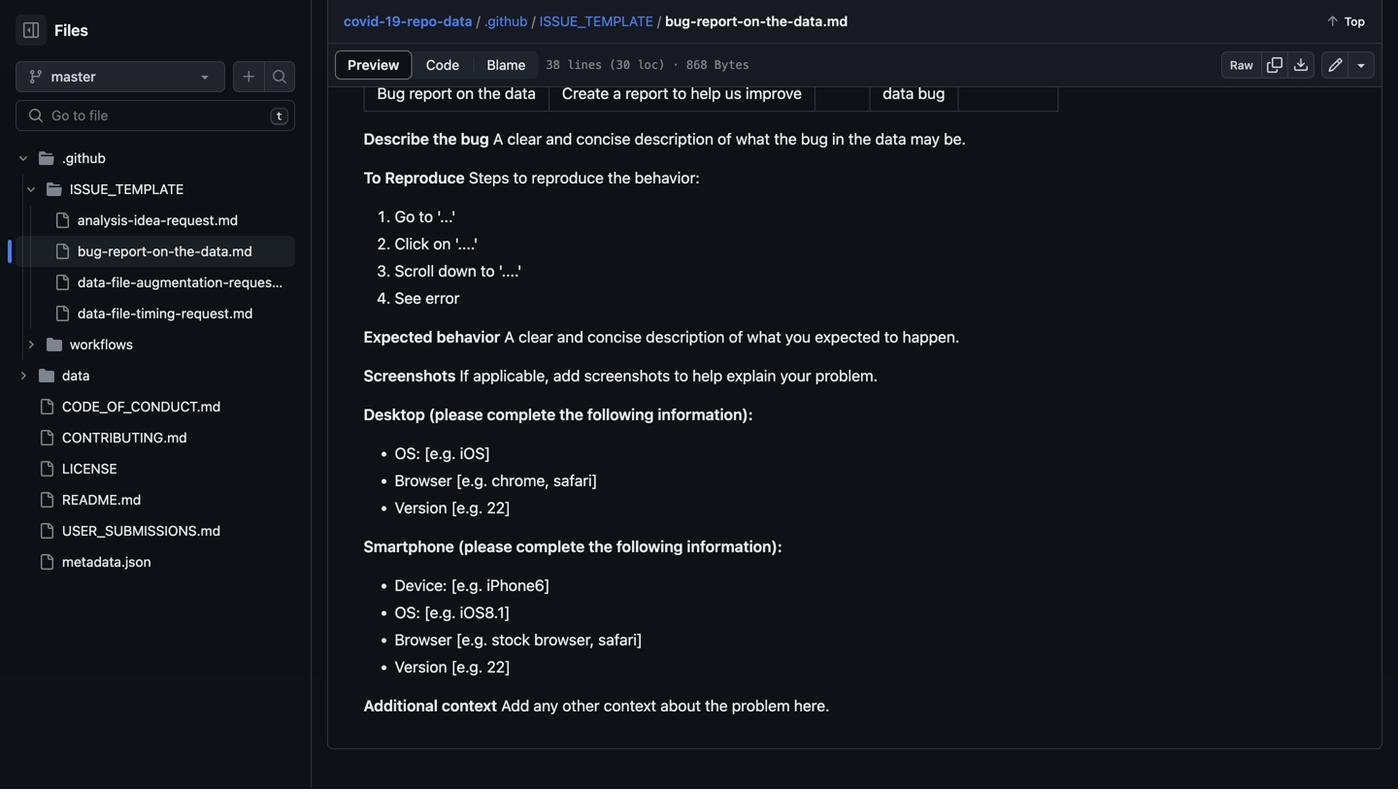Task type: describe. For each thing, give the bounding box(es) containing it.
lines
[[567, 58, 602, 72]]

chevron down image
[[25, 184, 37, 195]]

to
[[364, 168, 381, 187]]

explain
[[727, 367, 776, 385]]

2 context from the left
[[604, 697, 657, 715]]

0 vertical spatial help
[[691, 84, 721, 102]]

blame
[[487, 57, 526, 73]]

iphone6]
[[487, 576, 550, 595]]

os: [e.g. ios] browser [e.g. chrome, safari] version [e.g. 22]
[[395, 444, 598, 517]]

file image for code_of_conduct.md
[[39, 399, 54, 415]]

us
[[725, 84, 742, 102]]

request.md for augmentation-
[[229, 274, 301, 290]]

if
[[460, 367, 469, 385]]

top button
[[1317, 8, 1374, 35]]

problem
[[732, 697, 790, 715]]

expected behavior a clear and concise description of what you expected to happen.
[[364, 328, 960, 346]]

(30
[[609, 58, 630, 72]]

issue_template tree item
[[16, 174, 301, 329]]

top
[[1345, 15, 1365, 28]]

code button
[[413, 51, 473, 80]]

.github inside tree item
[[62, 150, 106, 166]]

868
[[687, 58, 708, 72]]

go to '...' click on '....' scroll down to '....' see error
[[395, 207, 522, 307]]

data up name
[[443, 13, 472, 29]]

2 horizontal spatial bug
[[918, 84, 945, 102]]

be.
[[944, 130, 966, 148]]

ios]
[[460, 444, 490, 463]]

1 horizontal spatial issue_template
[[540, 13, 654, 29]]

here.
[[794, 697, 830, 715]]

1 report from the left
[[409, 84, 452, 102]]

to down ·
[[673, 84, 687, 102]]

files tree
[[16, 143, 301, 578]]

raw
[[1230, 58, 1254, 72]]

scroll
[[395, 262, 434, 280]]

desktop (please complete the following information):
[[364, 405, 753, 424]]

bug-report-on-the-data.md
[[78, 243, 252, 259]]

to down expected behavior a clear and concise description of what you expected to happen.
[[674, 367, 689, 385]]

0 vertical spatial the-
[[766, 13, 794, 29]]

1 vertical spatial help
[[693, 367, 723, 385]]

workflows
[[70, 337, 133, 353]]

on- inside tree item
[[153, 243, 174, 259]]

bug-report-on-the-data.md tree item
[[16, 236, 295, 267]]

down
[[438, 262, 477, 280]]

create a report to help us improve
[[562, 84, 802, 102]]

chevron down image
[[17, 152, 29, 164]]

safari] inside os: [e.g. ios] browser [e.g. chrome, safari] version [e.g. 22]
[[553, 471, 598, 490]]

in
[[832, 130, 845, 148]]

2 / from the left
[[532, 13, 536, 29]]

behavior:
[[635, 168, 700, 187]]

download raw file tooltip
[[1288, 51, 1315, 79]]

add
[[501, 697, 530, 715]]

to left happen.
[[885, 328, 899, 346]]

reproduce
[[385, 168, 465, 187]]

other
[[563, 697, 600, 715]]

0 vertical spatial description
[[635, 130, 714, 148]]

1 about from the top
[[661, 48, 703, 67]]

1 vertical spatial clear
[[519, 328, 553, 346]]

metadata.json
[[62, 554, 151, 570]]

2 about from the top
[[661, 697, 701, 715]]

ios8.1]
[[460, 604, 510, 622]]

covid-
[[344, 13, 385, 29]]

file- for augmentation-
[[111, 274, 137, 290]]

idea-
[[134, 212, 167, 228]]

add
[[553, 367, 580, 385]]

complete for smartphone
[[516, 538, 585, 556]]

0 vertical spatial concise
[[576, 130, 631, 148]]

data bug
[[883, 84, 945, 102]]

file image for bug-report-on-the-data.md
[[54, 244, 70, 259]]

issue_template inside issue_template tree item
[[70, 181, 184, 197]]

chevron right image inside group
[[25, 339, 37, 351]]

error
[[426, 289, 460, 307]]

0 vertical spatial a
[[493, 130, 503, 148]]

22] inside 'device: [e.g. iphone6] os: [e.g. ios8.1] browser [e.g. stock browser, safari] version [e.g. 22]'
[[487, 658, 511, 676]]

more edit options image
[[1354, 57, 1369, 73]]

chrome,
[[492, 471, 549, 490]]

screenshots
[[364, 367, 456, 385]]

data up may
[[883, 84, 914, 102]]

raw link
[[1222, 51, 1263, 79]]

additional
[[364, 697, 438, 715]]

blame button
[[474, 51, 539, 80]]

analysis-
[[78, 212, 134, 228]]

name
[[436, 48, 477, 67]]

group for .github tree item
[[16, 174, 301, 360]]

data-file-timing-request.md
[[78, 305, 253, 321]]

covid-19-repo-data / .github / issue_template / bug-report-on-the-data.md
[[344, 13, 848, 29]]

browser inside 'device: [e.g. iphone6] os: [e.g. ios8.1] browser [e.g. stock browser, safari] version [e.g. 22]'
[[395, 631, 452, 649]]

code_of_conduct.md
[[62, 399, 221, 415]]

1 horizontal spatial on
[[456, 84, 474, 102]]

1 horizontal spatial a
[[504, 328, 515, 346]]

1 vertical spatial chevron right image
[[17, 370, 29, 382]]

group for issue_template tree item
[[16, 205, 301, 329]]

describe
[[364, 130, 429, 148]]

files
[[54, 21, 88, 39]]

0 horizontal spatial bug
[[461, 130, 489, 148]]

t
[[276, 110, 283, 123]]

analysis-idea-request.md
[[78, 212, 238, 228]]

go
[[395, 207, 415, 226]]

0 vertical spatial and
[[546, 130, 572, 148]]

screenshots if applicable, add screenshots to help explain your problem.
[[364, 367, 878, 385]]

data.md inside tree item
[[201, 243, 252, 259]]

on inside "go to '...' click on '....' scroll down to '....' see error"
[[433, 235, 451, 253]]

report- inside tree item
[[108, 243, 153, 259]]

master
[[51, 68, 96, 84]]

to reproduce steps to reproduce the behavior:
[[364, 168, 700, 187]]

(please for desktop
[[429, 405, 483, 424]]



Task type: vqa. For each thing, say whether or not it's contained in the screenshot.
bottom "what"
yes



Task type: locate. For each thing, give the bounding box(es) containing it.
group containing issue_template
[[16, 174, 301, 360]]

1 horizontal spatial bug
[[801, 130, 828, 148]]

1 vertical spatial following
[[617, 538, 683, 556]]

report-
[[697, 13, 744, 29], [108, 243, 153, 259]]

data left may
[[875, 130, 907, 148]]

complete up iphone6]
[[516, 538, 585, 556]]

report down file view element
[[409, 84, 452, 102]]

file image for readme.md
[[39, 492, 54, 508]]

version up additional
[[395, 658, 447, 676]]

1 vertical spatial (please
[[458, 538, 512, 556]]

0 horizontal spatial the-
[[174, 243, 201, 259]]

1 os: from the top
[[395, 444, 420, 463]]

browser up smartphone
[[395, 471, 452, 490]]

(please down if
[[429, 405, 483, 424]]

smartphone (please complete the following information):
[[364, 538, 783, 556]]

19-
[[385, 13, 407, 29]]

1 browser from the top
[[395, 471, 452, 490]]

issue_template up analysis-
[[70, 181, 184, 197]]

license
[[62, 461, 117, 477]]

os: inside os: [e.g. ios] browser [e.g. chrome, safari] version [e.g. 22]
[[395, 444, 420, 463]]

2 version from the top
[[395, 658, 447, 676]]

0 vertical spatial of
[[718, 130, 732, 148]]

bug
[[377, 84, 405, 102]]

1 vertical spatial data.md
[[201, 243, 252, 259]]

0 horizontal spatial report-
[[108, 243, 153, 259]]

any
[[534, 697, 558, 715]]

1 22] from the top
[[487, 499, 511, 517]]

file image for analysis-idea-request.md
[[54, 213, 70, 228]]

1 vertical spatial data-
[[78, 305, 111, 321]]

1 vertical spatial request.md
[[229, 274, 301, 290]]

·
[[672, 58, 679, 72]]

reproduce
[[532, 168, 604, 187]]

0 vertical spatial '....'
[[455, 235, 478, 253]]

1 vertical spatial issue_template
[[70, 181, 184, 197]]

request.md for timing-
[[181, 305, 253, 321]]

complete down applicable,
[[487, 405, 556, 424]]

group
[[16, 174, 301, 360], [16, 205, 301, 329]]

to right "steps"
[[513, 168, 528, 187]]

see
[[395, 289, 422, 307]]

0 horizontal spatial a
[[493, 130, 503, 148]]

readme.md
[[62, 492, 141, 508]]

what left you
[[747, 328, 781, 346]]

description up behavior:
[[635, 130, 714, 148]]

user_submissions.md
[[62, 523, 221, 539]]

1 horizontal spatial bug-
[[665, 13, 697, 29]]

1 vertical spatial on
[[433, 235, 451, 253]]

2 22] from the top
[[487, 658, 511, 676]]

os:
[[395, 444, 420, 463], [395, 604, 420, 622]]

happen.
[[903, 328, 960, 346]]

data-
[[78, 274, 111, 290], [78, 305, 111, 321]]

1 group from the top
[[16, 174, 301, 360]]

timing-
[[136, 305, 181, 321]]

1 / from the left
[[476, 13, 480, 29]]

version up smartphone
[[395, 499, 447, 517]]

1 vertical spatial '....'
[[499, 262, 522, 280]]

1 vertical spatial on-
[[153, 243, 174, 259]]

/ up loc)
[[657, 13, 661, 29]]

file- up workflows
[[111, 305, 136, 321]]

0 horizontal spatial safari]
[[553, 471, 598, 490]]

screenshots
[[584, 367, 670, 385]]

create
[[562, 84, 609, 102]]

a up "steps"
[[493, 130, 503, 148]]

2 data- from the top
[[78, 305, 111, 321]]

help left explain
[[693, 367, 723, 385]]

1 context from the left
[[442, 697, 497, 715]]

1 horizontal spatial /
[[532, 13, 536, 29]]

os: inside 'device: [e.g. iphone6] os: [e.g. ios8.1] browser [e.g. stock browser, safari] version [e.g. 22]'
[[395, 604, 420, 622]]

fork this repository and edit the file tooltip
[[1322, 51, 1349, 79]]

'....'
[[455, 235, 478, 253], [499, 262, 522, 280]]

description up "screenshots"
[[646, 328, 725, 346]]

0 horizontal spatial '....'
[[455, 235, 478, 253]]

the-
[[766, 13, 794, 29], [174, 243, 201, 259]]

file image left the metadata.json
[[39, 555, 54, 570]]

chevron right image
[[25, 339, 37, 351], [17, 370, 29, 382]]

data down blame button
[[505, 84, 536, 102]]

1 vertical spatial of
[[729, 328, 743, 346]]

.github link
[[484, 13, 528, 29]]

file image for metadata.json
[[39, 555, 54, 570]]

.github up blame
[[484, 13, 528, 29]]

of up explain
[[729, 328, 743, 346]]

0 vertical spatial what
[[736, 130, 770, 148]]

0 vertical spatial following
[[587, 405, 654, 424]]

'....' up down
[[455, 235, 478, 253]]

data.md
[[794, 13, 848, 29], [201, 243, 252, 259]]

0 vertical spatial request.md
[[167, 212, 238, 228]]

2 vertical spatial request.md
[[181, 305, 253, 321]]

context right other
[[604, 697, 657, 715]]

bug up "steps"
[[461, 130, 489, 148]]

22] inside os: [e.g. ios] browser [e.g. chrome, safari] version [e.g. 22]
[[487, 499, 511, 517]]

data.md up data-file-augmentation-request.md
[[201, 243, 252, 259]]

1 vertical spatial .github
[[62, 150, 106, 166]]

describe the bug a clear and concise description of what the bug in the data may be.
[[364, 130, 966, 148]]

file image for user_submissions.md
[[39, 523, 54, 539]]

1 vertical spatial safari]
[[598, 631, 643, 649]]

on down "code" button
[[456, 84, 474, 102]]

0 horizontal spatial report
[[409, 84, 452, 102]]

safari]
[[553, 471, 598, 490], [598, 631, 643, 649]]

safari] right chrome,
[[553, 471, 598, 490]]

and up add
[[557, 328, 584, 346]]

expected
[[364, 328, 433, 346]]

0 vertical spatial (please
[[429, 405, 483, 424]]

a up applicable,
[[504, 328, 515, 346]]

file image
[[39, 523, 54, 539], [39, 555, 54, 570]]

data- for data-file-timing-request.md
[[78, 305, 111, 321]]

following
[[587, 405, 654, 424], [617, 538, 683, 556]]

(please up iphone6]
[[458, 538, 512, 556]]

0 vertical spatial browser
[[395, 471, 452, 490]]

file image for data-file-timing-request.md
[[54, 306, 70, 321]]

chevron right image left file directory fill image
[[17, 370, 29, 382]]

you
[[785, 328, 811, 346]]

bug up may
[[918, 84, 945, 102]]

1 file image from the top
[[39, 523, 54, 539]]

complete for desktop
[[487, 405, 556, 424]]

information): for smartphone (please complete the following information):
[[687, 538, 783, 556]]

0 horizontal spatial bug-
[[78, 243, 108, 259]]

2 file image from the top
[[39, 555, 54, 570]]

1 horizontal spatial the-
[[766, 13, 794, 29]]

0 vertical spatial on
[[456, 84, 474, 102]]

of
[[718, 130, 732, 148], [729, 328, 743, 346]]

data.md up improve
[[794, 13, 848, 29]]

description
[[635, 130, 714, 148], [646, 328, 725, 346]]

0 vertical spatial file image
[[39, 523, 54, 539]]

version inside os: [e.g. ios] browser [e.g. chrome, safari] version [e.g. 22]
[[395, 499, 447, 517]]

covid-19-repo-data link
[[344, 13, 472, 29]]

clear up applicable,
[[519, 328, 553, 346]]

0 horizontal spatial on-
[[153, 243, 174, 259]]

1 vertical spatial file image
[[39, 555, 54, 570]]

.github right file directory open fill image
[[62, 150, 106, 166]]

1 vertical spatial description
[[646, 328, 725, 346]]

browser
[[395, 471, 452, 490], [395, 631, 452, 649]]

Go to file text field
[[51, 101, 263, 130]]

2 os: from the top
[[395, 604, 420, 622]]

problem.
[[816, 367, 878, 385]]

0 vertical spatial version
[[395, 499, 447, 517]]

1 vertical spatial version
[[395, 658, 447, 676]]

on- up bytes at right top
[[744, 13, 766, 29]]

0 vertical spatial bug-
[[665, 13, 697, 29]]

stock
[[492, 631, 530, 649]]

2 file- from the top
[[111, 305, 136, 321]]

file image for license
[[39, 461, 54, 477]]

report down 38 lines (30 loc) · 868 bytes
[[626, 84, 669, 102]]

expected
[[815, 328, 880, 346]]

master button
[[16, 61, 225, 92]]

0 vertical spatial .github
[[484, 13, 528, 29]]

context
[[442, 697, 497, 715], [604, 697, 657, 715]]

os: down device:
[[395, 604, 420, 622]]

1 vertical spatial browser
[[395, 631, 452, 649]]

data-file-augmentation-request.md
[[78, 274, 301, 290]]

1 data- from the top
[[78, 274, 111, 290]]

edit file image
[[1328, 57, 1344, 73]]

search image
[[28, 108, 44, 123]]

issue_template
[[540, 13, 654, 29], [70, 181, 184, 197]]

add file tooltip
[[233, 61, 264, 92]]

preview
[[348, 57, 399, 73]]

file directory fill image
[[39, 368, 54, 384]]

1 vertical spatial the-
[[174, 243, 201, 259]]

0 vertical spatial safari]
[[553, 471, 598, 490]]

the- up improve
[[766, 13, 794, 29]]

add file image
[[241, 69, 257, 84]]

concise up screenshots if applicable, add screenshots to help explain your problem.
[[588, 328, 642, 346]]

what down us
[[736, 130, 770, 148]]

'....' right down
[[499, 262, 522, 280]]

0 vertical spatial data-
[[78, 274, 111, 290]]

/
[[476, 13, 480, 29], [532, 13, 536, 29], [657, 13, 661, 29]]

device:
[[395, 576, 447, 595]]

'...'
[[437, 207, 456, 226]]

bug report on the data
[[377, 84, 536, 102]]

0 vertical spatial os:
[[395, 444, 420, 463]]

0 horizontal spatial .github
[[62, 150, 106, 166]]

and up reproduce
[[546, 130, 572, 148]]

2 report from the left
[[626, 84, 669, 102]]

1 vertical spatial a
[[504, 328, 515, 346]]

code
[[426, 57, 459, 73]]

1 vertical spatial information):
[[687, 538, 783, 556]]

bug- inside tree item
[[78, 243, 108, 259]]

a
[[613, 84, 621, 102]]

file- down bug-report-on-the-data.md tree item
[[111, 274, 137, 290]]

file directory open fill image
[[47, 182, 62, 197]]

about left problem
[[661, 697, 701, 715]]

preview button
[[335, 51, 412, 80]]

to
[[673, 84, 687, 102], [513, 168, 528, 187], [419, 207, 433, 226], [481, 262, 495, 280], [885, 328, 899, 346], [674, 367, 689, 385]]

/ left .github link
[[476, 13, 480, 29]]

bytes
[[715, 58, 750, 72]]

chevron right image left file directory fill icon
[[25, 339, 37, 351]]

version
[[395, 499, 447, 517], [395, 658, 447, 676]]

additional context add any other context about the problem here.
[[364, 697, 830, 715]]

1 vertical spatial file-
[[111, 305, 136, 321]]

0 vertical spatial 22]
[[487, 499, 511, 517]]

22] down chrome,
[[487, 499, 511, 517]]

issue_template up lines
[[540, 13, 654, 29]]

side panel image
[[23, 22, 39, 38]]

2 group from the top
[[16, 205, 301, 329]]

1 horizontal spatial data.md
[[794, 13, 848, 29]]

augmentation-
[[137, 274, 229, 290]]

0 horizontal spatial on
[[433, 235, 451, 253]]

context left add
[[442, 697, 497, 715]]

0 vertical spatial data.md
[[794, 13, 848, 29]]

1 horizontal spatial context
[[604, 697, 657, 715]]

about up create a report to help us improve
[[661, 48, 703, 67]]

1 vertical spatial 22]
[[487, 658, 511, 676]]

1 horizontal spatial report-
[[697, 13, 744, 29]]

0 vertical spatial chevron right image
[[25, 339, 37, 351]]

clear
[[507, 130, 542, 148], [519, 328, 553, 346]]

following for smartphone (please complete the following information):
[[617, 538, 683, 556]]

bug- down analysis-
[[78, 243, 108, 259]]

data inside files tree
[[62, 368, 90, 384]]

file view element
[[335, 51, 539, 80]]

(please for smartphone
[[458, 538, 512, 556]]

os: down desktop
[[395, 444, 420, 463]]

file image inside bug-report-on-the-data.md tree item
[[54, 244, 70, 259]]

1 horizontal spatial '....'
[[499, 262, 522, 280]]

2 horizontal spatial /
[[657, 13, 661, 29]]

0 vertical spatial complete
[[487, 405, 556, 424]]

/ right .github link
[[532, 13, 536, 29]]

download raw content image
[[1294, 57, 1309, 73]]

0 horizontal spatial context
[[442, 697, 497, 715]]

0 vertical spatial information):
[[658, 405, 753, 424]]

the- inside bug-report-on-the-data.md tree item
[[174, 243, 201, 259]]

22] down stock
[[487, 658, 511, 676]]

contributing.md
[[62, 430, 187, 446]]

safari] inside 'device: [e.g. iphone6] os: [e.g. ios8.1] browser [e.g. stock browser, safari] version [e.g. 22]'
[[598, 631, 643, 649]]

safari] right browser,
[[598, 631, 643, 649]]

about
[[661, 48, 703, 67], [661, 697, 701, 715]]

the- up data-file-augmentation-request.md
[[174, 243, 201, 259]]

file directory fill image
[[47, 337, 62, 353]]

data
[[443, 13, 472, 29], [505, 84, 536, 102], [883, 84, 914, 102], [875, 130, 907, 148], [62, 368, 90, 384]]

bug- up ·
[[665, 13, 697, 29]]

.github
[[484, 13, 528, 29], [62, 150, 106, 166]]

1 horizontal spatial safari]
[[598, 631, 643, 649]]

click
[[395, 235, 429, 253]]

device: [e.g. iphone6] os: [e.g. ios8.1] browser [e.g. stock browser, safari] version [e.g. 22]
[[395, 576, 643, 676]]

0 vertical spatial issue_template
[[540, 13, 654, 29]]

clear up to reproduce steps to reproduce the behavior:
[[507, 130, 542, 148]]

help
[[691, 84, 721, 102], [693, 367, 723, 385]]

report- down idea- at the top of the page
[[108, 243, 153, 259]]

version inside 'device: [e.g. iphone6] os: [e.g. ios8.1] browser [e.g. stock browser, safari] version [e.g. 22]'
[[395, 658, 447, 676]]

loc)
[[637, 58, 665, 72]]

1 file- from the top
[[111, 274, 137, 290]]

information): for desktop (please complete the following information):
[[658, 405, 753, 424]]

file image
[[54, 213, 70, 228], [54, 244, 70, 259], [54, 275, 70, 290], [54, 306, 70, 321], [39, 399, 54, 415], [39, 430, 54, 446], [39, 461, 54, 477], [39, 492, 54, 508]]

repo-
[[407, 13, 443, 29]]

0 vertical spatial clear
[[507, 130, 542, 148]]

help left us
[[691, 84, 721, 102]]

file directory open fill image
[[39, 151, 54, 166]]

38 lines (30 loc) · 868 bytes
[[546, 58, 750, 72]]

1 vertical spatial bug-
[[78, 243, 108, 259]]

data- for data-file-augmentation-request.md
[[78, 274, 111, 290]]

git branch image
[[28, 69, 44, 84]]

0 vertical spatial file-
[[111, 274, 137, 290]]

file image for contributing.md
[[39, 430, 54, 446]]

browser down device:
[[395, 631, 452, 649]]

1 vertical spatial os:
[[395, 604, 420, 622]]

on-
[[744, 13, 766, 29], [153, 243, 174, 259]]

1 vertical spatial report-
[[108, 243, 153, 259]]

2 browser from the top
[[395, 631, 452, 649]]

file image left user_submissions.md
[[39, 523, 54, 539]]

what
[[736, 130, 770, 148], [747, 328, 781, 346]]

following for desktop (please complete the following information):
[[587, 405, 654, 424]]

browser inside os: [e.g. ios] browser [e.g. chrome, safari] version [e.g. 22]
[[395, 471, 452, 490]]

copy raw content image
[[1267, 57, 1283, 73]]

on- down 'analysis-idea-request.md'
[[153, 243, 174, 259]]

report- up bytes at right top
[[697, 13, 744, 29]]

file image for data-file-augmentation-request.md
[[54, 275, 70, 290]]

of down us
[[718, 130, 732, 148]]

browser,
[[534, 631, 594, 649]]

the
[[478, 84, 501, 102], [433, 130, 457, 148], [774, 130, 797, 148], [849, 130, 871, 148], [608, 168, 631, 187], [560, 405, 584, 424], [589, 538, 613, 556], [705, 697, 728, 715]]

search this repository image
[[272, 69, 287, 84]]

1 horizontal spatial .github
[[484, 13, 528, 29]]

1 horizontal spatial on-
[[744, 13, 766, 29]]

issue_template link
[[540, 13, 654, 29]]

to right down
[[481, 262, 495, 280]]

data right file directory fill image
[[62, 368, 90, 384]]

bug left in on the top of page
[[801, 130, 828, 148]]

0 horizontal spatial issue_template
[[70, 181, 184, 197]]

smartphone
[[364, 538, 454, 556]]

behavior
[[437, 328, 500, 346]]

to left '...' in the top of the page
[[419, 207, 433, 226]]

1 vertical spatial what
[[747, 328, 781, 346]]

22]
[[487, 499, 511, 517], [487, 658, 511, 676]]

1 vertical spatial concise
[[588, 328, 642, 346]]

improve
[[746, 84, 802, 102]]

on down '...' in the top of the page
[[433, 235, 451, 253]]

may
[[911, 130, 940, 148]]

.github tree item
[[16, 143, 301, 360]]

1 vertical spatial about
[[661, 697, 701, 715]]

applicable,
[[473, 367, 549, 385]]

1 horizontal spatial report
[[626, 84, 669, 102]]

group containing analysis-idea-request.md
[[16, 205, 301, 329]]

file-
[[111, 274, 137, 290], [111, 305, 136, 321]]

1 vertical spatial complete
[[516, 538, 585, 556]]

38
[[546, 58, 560, 72]]

report
[[409, 84, 452, 102], [626, 84, 669, 102]]

3 / from the left
[[657, 13, 661, 29]]

0 horizontal spatial data.md
[[201, 243, 252, 259]]

0 vertical spatial on-
[[744, 13, 766, 29]]

concise
[[576, 130, 631, 148], [588, 328, 642, 346]]

your
[[780, 367, 812, 385]]

0 horizontal spatial /
[[476, 13, 480, 29]]

0 vertical spatial report-
[[697, 13, 744, 29]]

file- for timing-
[[111, 305, 136, 321]]

draggable pane splitter slider
[[309, 0, 314, 789]]

0 vertical spatial about
[[661, 48, 703, 67]]

desktop
[[364, 405, 425, 424]]

1 vertical spatial and
[[557, 328, 584, 346]]

1 version from the top
[[395, 499, 447, 517]]

concise down a
[[576, 130, 631, 148]]



